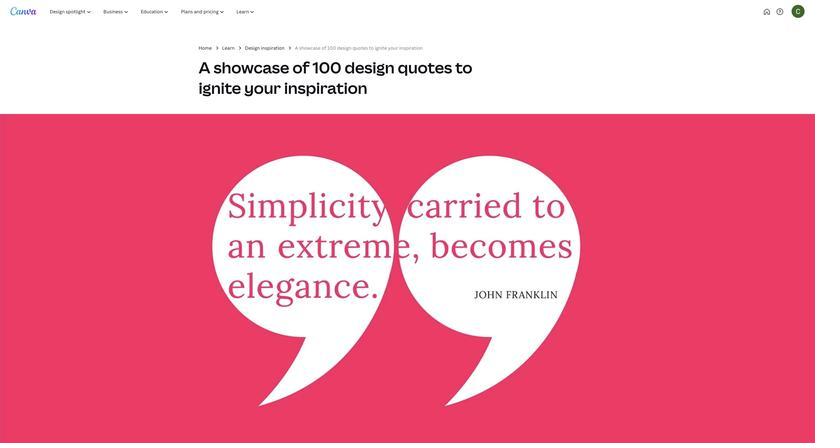 Task type: describe. For each thing, give the bounding box(es) containing it.
1 horizontal spatial of
[[322, 45, 326, 51]]

design inside a showcase of 100 design quotes to ignite your inspiration
[[345, 57, 395, 78]]

1 vertical spatial showcase
[[214, 57, 289, 78]]

0 vertical spatial 100
[[327, 45, 336, 51]]

inspiration inside a showcase of 100 design quotes to ignite your inspiration
[[284, 77, 368, 99]]

1 horizontal spatial ignite
[[375, 45, 387, 51]]

1 vertical spatial a
[[199, 57, 210, 78]]

0 horizontal spatial quotes
[[353, 45, 368, 51]]

100 inside a showcase of 100 design quotes to ignite your inspiration
[[313, 57, 342, 78]]

0 vertical spatial to
[[369, 45, 374, 51]]

0 vertical spatial a showcase of 100 design quotes to ignite your inspiration
[[295, 45, 423, 51]]

home link
[[199, 45, 212, 52]]

home
[[199, 45, 212, 51]]

1 vertical spatial a showcase of 100 design quotes to ignite your inspiration
[[199, 57, 473, 99]]

design inspiration
[[245, 45, 285, 51]]

design
[[245, 45, 260, 51]]

0 vertical spatial design
[[337, 45, 352, 51]]

1 vertical spatial your
[[244, 77, 281, 99]]

1 vertical spatial to
[[455, 57, 473, 78]]



Task type: locate. For each thing, give the bounding box(es) containing it.
1 horizontal spatial quotes
[[398, 57, 452, 78]]

ignite
[[375, 45, 387, 51], [199, 77, 241, 99]]

0 vertical spatial of
[[322, 45, 326, 51]]

design
[[337, 45, 352, 51], [345, 57, 395, 78]]

learn
[[222, 45, 235, 51]]

0 horizontal spatial ignite
[[199, 77, 241, 99]]

0 vertical spatial ignite
[[375, 45, 387, 51]]

0 horizontal spatial a
[[199, 57, 210, 78]]

a showcase of 100 design quotes to ignite your inspiration
[[295, 45, 423, 51], [199, 57, 473, 99]]

1 vertical spatial ignite
[[199, 77, 241, 99]]

quotes
[[353, 45, 368, 51], [398, 57, 452, 78]]

learn link
[[222, 45, 235, 52]]

0 vertical spatial showcase
[[299, 45, 321, 51]]

1 horizontal spatial a
[[295, 45, 298, 51]]

100
[[327, 45, 336, 51], [313, 57, 342, 78]]

0 horizontal spatial of
[[293, 57, 310, 78]]

design inspiration link
[[245, 45, 285, 52]]

1 vertical spatial design
[[345, 57, 395, 78]]

a
[[295, 45, 298, 51], [199, 57, 210, 78]]

0 vertical spatial quotes
[[353, 45, 368, 51]]

of
[[322, 45, 326, 51], [293, 57, 310, 78]]

0 horizontal spatial showcase
[[214, 57, 289, 78]]

showcase
[[299, 45, 321, 51], [214, 57, 289, 78]]

top level navigation element
[[44, 5, 282, 18]]

1 horizontal spatial your
[[388, 45, 398, 51]]

to
[[369, 45, 374, 51], [455, 57, 473, 78]]

0 horizontal spatial your
[[244, 77, 281, 99]]

1 vertical spatial 100
[[313, 57, 342, 78]]

a right design inspiration
[[295, 45, 298, 51]]

your
[[388, 45, 398, 51], [244, 77, 281, 99]]

inspiration
[[261, 45, 285, 51], [399, 45, 423, 51], [284, 77, 368, 99]]

0 horizontal spatial to
[[369, 45, 374, 51]]

0 vertical spatial your
[[388, 45, 398, 51]]

quotes inside a showcase of 100 design quotes to ignite your inspiration
[[398, 57, 452, 78]]

a showcase of 100 design quotes to ignite your inspiration image
[[0, 114, 815, 444]]

0 vertical spatial a
[[295, 45, 298, 51]]

1 horizontal spatial showcase
[[299, 45, 321, 51]]

1 vertical spatial of
[[293, 57, 310, 78]]

1 vertical spatial quotes
[[398, 57, 452, 78]]

1 horizontal spatial to
[[455, 57, 473, 78]]

a down home link
[[199, 57, 210, 78]]



Task type: vqa. For each thing, say whether or not it's contained in the screenshot.
templates.
no



